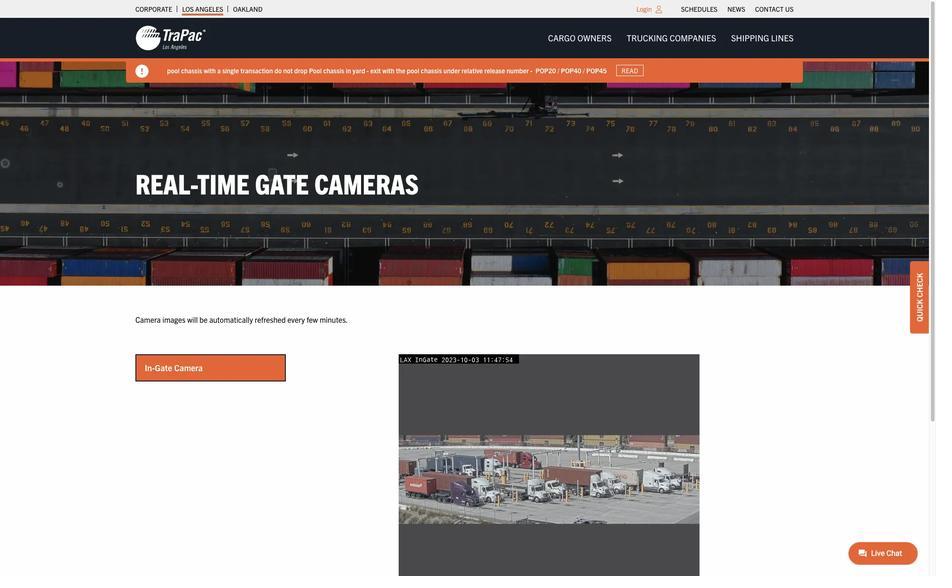 Task type: describe. For each thing, give the bounding box(es) containing it.
under
[[444, 66, 460, 75]]

1 / from the left
[[558, 66, 560, 75]]

not
[[284, 66, 293, 75]]

1 pool from the left
[[167, 66, 180, 75]]

schedules
[[681, 5, 718, 13]]

contact us link
[[755, 2, 794, 16]]

quick check
[[915, 273, 925, 322]]

every
[[288, 315, 305, 325]]

2 chassis from the left
[[324, 66, 345, 75]]

menu bar inside banner
[[541, 29, 801, 48]]

in
[[346, 66, 351, 75]]

relative
[[462, 66, 483, 75]]

yard
[[353, 66, 365, 75]]

3 chassis from the left
[[421, 66, 442, 75]]

corporate
[[135, 5, 172, 13]]

real-time gate cameras
[[135, 166, 419, 200]]

time
[[197, 166, 250, 200]]

cameras
[[314, 166, 419, 200]]

menu bar containing schedules
[[676, 2, 799, 16]]

drop
[[295, 66, 308, 75]]

banner containing cargo owners
[[0, 18, 936, 83]]

pool
[[309, 66, 322, 75]]

pool chassis with a single transaction  do not drop pool chassis in yard -  exit with the pool chassis under relative release number -  pop20 / pop40 / pop45
[[167, 66, 607, 75]]

2 / from the left
[[583, 66, 585, 75]]

refreshed
[[255, 315, 286, 325]]

single
[[223, 66, 239, 75]]

1 - from the left
[[367, 66, 369, 75]]

cargo owners link
[[541, 29, 619, 48]]

minutes.
[[320, 315, 348, 325]]

in-gate camera main content
[[126, 314, 803, 577]]

in-gate camera link
[[136, 356, 285, 381]]

quick check link
[[911, 262, 929, 334]]

a
[[218, 66, 221, 75]]

gate inside main content
[[155, 363, 172, 373]]

trucking companies
[[627, 32, 716, 43]]

contact
[[755, 5, 784, 13]]

check
[[915, 273, 925, 298]]

login link
[[637, 5, 652, 13]]

los angeles
[[182, 5, 223, 13]]

trucking companies link
[[619, 29, 724, 48]]

the
[[396, 66, 406, 75]]

quick
[[915, 299, 925, 322]]

pop20
[[536, 66, 556, 75]]

will
[[187, 315, 198, 325]]

schedules link
[[681, 2, 718, 16]]

1 vertical spatial camera
[[174, 363, 203, 373]]

camera images will be automatically refreshed every few minutes.
[[135, 315, 348, 325]]

real-
[[135, 166, 197, 200]]



Task type: vqa. For each thing, say whether or not it's contained in the screenshot.
Yard
yes



Task type: locate. For each thing, give the bounding box(es) containing it.
shipping lines link
[[724, 29, 801, 48]]

chassis left under
[[421, 66, 442, 75]]

owners
[[578, 32, 612, 43]]

login
[[637, 5, 652, 13]]

release
[[485, 66, 505, 75]]

oakland link
[[233, 2, 263, 16]]

number
[[507, 66, 529, 75]]

camera left images
[[135, 315, 161, 325]]

0 horizontal spatial gate
[[155, 363, 172, 373]]

menu bar containing cargo owners
[[541, 29, 801, 48]]

1 horizontal spatial gate
[[255, 166, 309, 200]]

in-gate camera image
[[399, 355, 700, 577]]

/ left pop40
[[558, 66, 560, 75]]

pop45
[[587, 66, 607, 75]]

pop40
[[561, 66, 582, 75]]

news
[[728, 5, 746, 13]]

oakland
[[233, 5, 263, 13]]

with left the on the top left of the page
[[383, 66, 395, 75]]

do
[[275, 66, 282, 75]]

angeles
[[195, 5, 223, 13]]

read
[[622, 66, 639, 75]]

companies
[[670, 32, 716, 43]]

chassis
[[181, 66, 202, 75], [324, 66, 345, 75], [421, 66, 442, 75]]

1 with from the left
[[204, 66, 216, 75]]

1 horizontal spatial -
[[531, 66, 533, 75]]

/
[[558, 66, 560, 75], [583, 66, 585, 75]]

camera
[[135, 315, 161, 325], [174, 363, 203, 373]]

1 vertical spatial menu bar
[[541, 29, 801, 48]]

us
[[785, 5, 794, 13]]

1 horizontal spatial pool
[[407, 66, 420, 75]]

news link
[[728, 2, 746, 16]]

0 horizontal spatial pool
[[167, 66, 180, 75]]

lines
[[771, 32, 794, 43]]

pool right solid 'image'
[[167, 66, 180, 75]]

images
[[162, 315, 186, 325]]

be
[[200, 315, 208, 325]]

menu bar down light image
[[541, 29, 801, 48]]

menu bar up shipping
[[676, 2, 799, 16]]

read link
[[617, 65, 644, 76]]

banner
[[0, 18, 936, 83]]

/ left the pop45
[[583, 66, 585, 75]]

- left exit
[[367, 66, 369, 75]]

2 with from the left
[[383, 66, 395, 75]]

pool right the on the top left of the page
[[407, 66, 420, 75]]

few
[[307, 315, 318, 325]]

1 horizontal spatial /
[[583, 66, 585, 75]]

gate
[[255, 166, 309, 200], [155, 363, 172, 373]]

0 horizontal spatial camera
[[135, 315, 161, 325]]

corporate link
[[135, 2, 172, 16]]

0 vertical spatial camera
[[135, 315, 161, 325]]

1 horizontal spatial camera
[[174, 363, 203, 373]]

light image
[[656, 6, 662, 13]]

automatically
[[209, 315, 253, 325]]

transaction
[[241, 66, 273, 75]]

los angeles image
[[135, 25, 206, 51]]

cargo owners
[[548, 32, 612, 43]]

shipping lines
[[731, 32, 794, 43]]

chassis left 'a'
[[181, 66, 202, 75]]

0 vertical spatial menu bar
[[676, 2, 799, 16]]

1 horizontal spatial chassis
[[324, 66, 345, 75]]

1 vertical spatial gate
[[155, 363, 172, 373]]

pool
[[167, 66, 180, 75], [407, 66, 420, 75]]

0 horizontal spatial with
[[204, 66, 216, 75]]

0 horizontal spatial chassis
[[181, 66, 202, 75]]

solid image
[[135, 65, 149, 78]]

camera right in- on the bottom of the page
[[174, 363, 203, 373]]

menu bar
[[676, 2, 799, 16], [541, 29, 801, 48]]

exit
[[371, 66, 381, 75]]

0 horizontal spatial -
[[367, 66, 369, 75]]

trucking
[[627, 32, 668, 43]]

in-
[[145, 363, 155, 373]]

with left 'a'
[[204, 66, 216, 75]]

cargo
[[548, 32, 576, 43]]

with
[[204, 66, 216, 75], [383, 66, 395, 75]]

in-gate camera
[[145, 363, 203, 373]]

0 horizontal spatial /
[[558, 66, 560, 75]]

2 - from the left
[[531, 66, 533, 75]]

shipping
[[731, 32, 769, 43]]

los angeles link
[[182, 2, 223, 16]]

- right number
[[531, 66, 533, 75]]

2 horizontal spatial chassis
[[421, 66, 442, 75]]

1 horizontal spatial with
[[383, 66, 395, 75]]

0 vertical spatial gate
[[255, 166, 309, 200]]

los
[[182, 5, 194, 13]]

-
[[367, 66, 369, 75], [531, 66, 533, 75]]

2 pool from the left
[[407, 66, 420, 75]]

1 chassis from the left
[[181, 66, 202, 75]]

contact us
[[755, 5, 794, 13]]

chassis left in
[[324, 66, 345, 75]]



